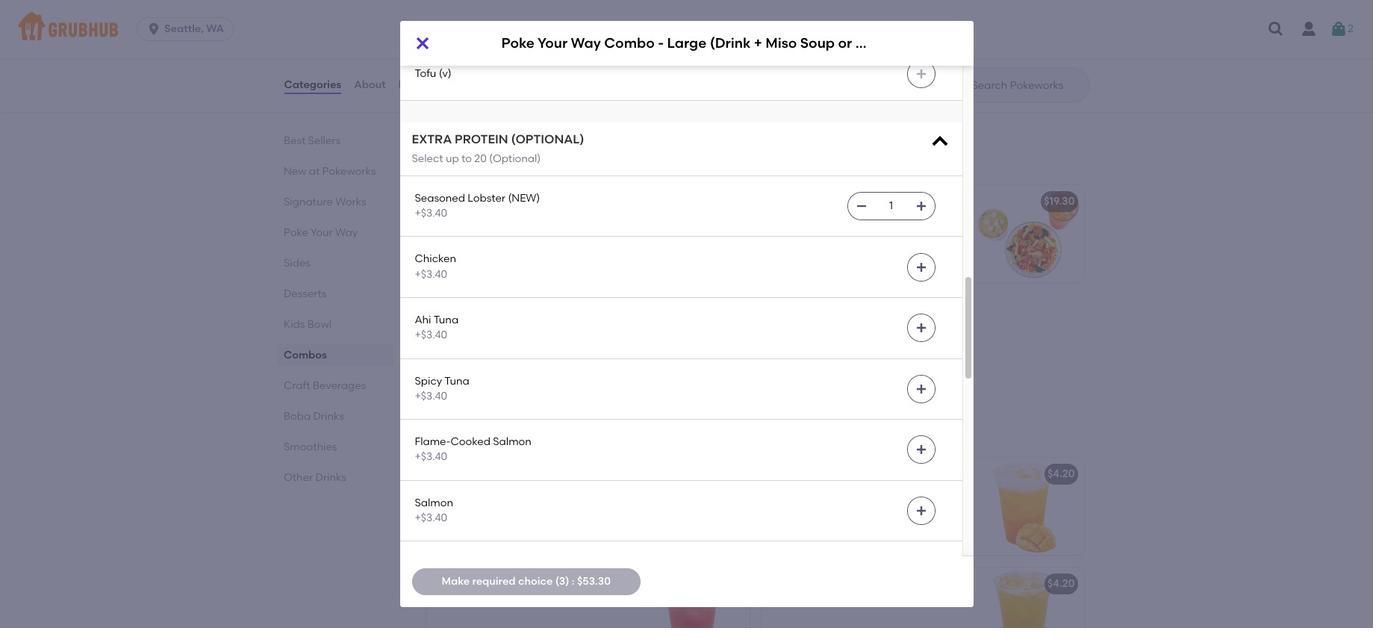 Task type: describe. For each thing, give the bounding box(es) containing it.
kids bowl image
[[637, 23, 749, 120]]

new
[[283, 165, 306, 178]]

strawberry lemonade
[[436, 577, 550, 590]]

mango
[[770, 468, 806, 480]]

0 vertical spatial combos
[[424, 150, 489, 169]]

kids
[[283, 318, 305, 331]]

chicken +$3.40
[[415, 253, 456, 281]]

0 horizontal spatial your
[[310, 226, 332, 239]]

20
[[474, 152, 487, 165]]

other drinks
[[283, 471, 346, 484]]

signature works
[[283, 196, 366, 208]]

salmon inside flame-cooked salmon +$3.40
[[493, 436, 532, 448]]

0 horizontal spatial craft beverages
[[283, 379, 366, 392]]

1 horizontal spatial craft beverages
[[424, 423, 552, 442]]

1 vertical spatial poke your way combo - large (drink + miso soup or kettle chips)
[[436, 305, 770, 318]]

shrimp
[[415, 14, 451, 27]]

corn,
[[468, 69, 494, 81]]

poke your way combo - regular (drink + miso soup or kettle chips) image
[[972, 185, 1084, 282]]

tofu
[[493, 53, 513, 66]]

base,
[[783, 231, 810, 244]]

choice inside the three proteins with your choice of mix ins, toppings, and flavor.
[[559, 326, 593, 339]]

strawberry
[[436, 577, 493, 590]]

2 horizontal spatial your
[[538, 35, 568, 52]]

ins, inside "mix up to 2 proteins with your choice of base, mix-ins, toppings, and flavor."
[[835, 231, 852, 244]]

reviews
[[398, 78, 440, 91]]

$4.20 button
[[761, 568, 1084, 628]]

seasoned
[[415, 192, 465, 204]]

0 vertical spatial -
[[658, 35, 664, 52]]

lilikoi
[[436, 468, 465, 480]]

choice inside "mix up to 2 proteins with your choice of base, mix-ins, toppings, and flavor."
[[919, 216, 953, 229]]

and inside the three proteins with your choice of mix ins, toppings, and flavor.
[[525, 341, 545, 354]]

lemonade for lilikoi lemonade
[[468, 468, 522, 480]]

ins, inside the three proteins with your choice of mix ins, toppings, and flavor.
[[456, 341, 473, 354]]

mango lemonade
[[770, 468, 864, 480]]

wa
[[206, 22, 224, 35]]

0 horizontal spatial beverages
[[312, 379, 366, 392]]

or inside chicken or tofu with white rice, sweet corn, mandarin orange, edamame, surimi salad, wonton crisps, and pokeworks classic
[[480, 53, 490, 66]]

categories button
[[283, 58, 342, 112]]

2 horizontal spatial poke
[[501, 35, 535, 52]]

+ inside button
[[596, 195, 603, 208]]

2 vertical spatial choice
[[518, 575, 553, 588]]

protein
[[455, 132, 508, 146]]

2 vertical spatial combo
[[514, 305, 552, 318]]

classic
[[549, 99, 585, 112]]

$4.20 for lilikoi lemonade image
[[713, 468, 740, 480]]

flavor. inside the three proteins with your choice of mix ins, toppings, and flavor.
[[548, 341, 578, 354]]

+$3.40 inside ahi tuna +$3.40
[[415, 329, 447, 341]]

1 vertical spatial way
[[335, 226, 357, 239]]

1 vertical spatial -
[[554, 305, 559, 318]]

cooked
[[451, 436, 491, 448]]

proteins inside "mix up to 2 proteins with your choice of base, mix-ins, toppings, and flavor."
[[827, 216, 868, 229]]

rice,
[[569, 53, 591, 66]]

mix-
[[813, 231, 835, 244]]

1 vertical spatial pokeworks
[[322, 165, 376, 178]]

sweet
[[436, 69, 465, 81]]

with inside "mix up to 2 proteins with your choice of base, mix-ins, toppings, and flavor."
[[870, 216, 892, 229]]

best
[[283, 134, 305, 147]]

of inside the three proteins with your choice of mix ins, toppings, and flavor.
[[596, 326, 606, 339]]

1 vertical spatial combos
[[283, 349, 327, 361]]

signature works combo (drink + miso soup or kettle chips) image
[[637, 185, 749, 282]]

mandarin
[[496, 69, 546, 81]]

seattle,
[[164, 22, 204, 35]]

edamame,
[[436, 84, 492, 96]]

three proteins with your choice of mix ins, toppings, and flavor.
[[436, 326, 606, 354]]

mix
[[436, 341, 454, 354]]

reviews button
[[398, 58, 441, 112]]

strawberry lemonade image
[[637, 568, 749, 628]]

drinks for boba drinks
[[313, 410, 344, 423]]

1 horizontal spatial way
[[488, 305, 511, 318]]

strawberry lemonade button
[[427, 568, 749, 628]]

soup inside button
[[631, 195, 658, 208]]

with inside chicken or tofu with white rice, sweet corn, mandarin orange, edamame, surimi salad, wonton crisps, and pokeworks classic
[[515, 53, 537, 66]]

miso inside 'signature works combo (drink + miso soup or kettle chips)' button
[[605, 195, 629, 208]]

chicken or tofu with white rice, sweet corn, mandarin orange, edamame, surimi salad, wonton crisps, and pokeworks classic
[[436, 53, 598, 112]]

salad,
[[527, 84, 558, 96]]

crisps,
[[436, 99, 468, 112]]

0 vertical spatial way
[[571, 35, 601, 52]]

extra protein (optional) select up to 20 (optional)
[[412, 132, 584, 165]]

tuna for spicy tuna +$3.40
[[445, 375, 469, 387]]

2 vertical spatial soup
[[662, 305, 688, 318]]

extra
[[412, 132, 452, 146]]

sides
[[283, 257, 310, 270]]

boba
[[283, 410, 310, 423]]

about button
[[353, 58, 387, 112]]

at
[[309, 165, 319, 178]]

2 horizontal spatial kettle
[[856, 35, 895, 52]]

kids bowl
[[283, 318, 331, 331]]

chicken for or
[[436, 53, 477, 66]]

signature works combo (drink + miso soup or kettle chips)
[[436, 195, 739, 208]]

svg image inside 2 button
[[1330, 20, 1348, 38]]

lobster
[[468, 192, 506, 204]]

drinks for other drinks
[[315, 471, 346, 484]]

pokeworks inside chicken or tofu with white rice, sweet corn, mandarin orange, edamame, surimi salad, wonton crisps, and pokeworks classic
[[493, 99, 547, 112]]

(new)
[[508, 192, 540, 204]]

+$3.40 inside salmon +$3.40
[[415, 512, 447, 524]]

your inside the three proteins with your choice of mix ins, toppings, and flavor.
[[535, 326, 557, 339]]

toppings, inside the three proteins with your choice of mix ins, toppings, and flavor.
[[475, 341, 523, 354]]

1 horizontal spatial large
[[667, 35, 707, 52]]

Input item quantity number field
[[875, 193, 908, 220]]

wonton
[[560, 84, 598, 96]]

chicken for +$3.40
[[415, 253, 456, 265]]

+$3.40 inside flame-cooked salmon +$3.40
[[415, 451, 447, 463]]

with inside the three proteins with your choice of mix ins, toppings, and flavor.
[[511, 326, 532, 339]]

spicy
[[415, 375, 442, 387]]

$19.30
[[1044, 195, 1075, 208]]

make
[[442, 575, 470, 588]]

(v)
[[439, 67, 452, 80]]

surimi
[[494, 84, 524, 96]]

to inside extra protein (optional) select up to 20 (optional)
[[462, 152, 472, 165]]

0 vertical spatial chips)
[[899, 35, 943, 52]]

:
[[572, 575, 575, 588]]

(drink inside button
[[563, 195, 594, 208]]

svg image inside seattle, wa 'button'
[[146, 22, 161, 37]]

signature for signature works combo (drink + miso soup or kettle chips)
[[436, 195, 486, 208]]

smoothies
[[283, 441, 337, 453]]

or inside button
[[660, 195, 671, 208]]

orange,
[[548, 69, 588, 81]]

ahi tuna +$3.40
[[415, 314, 459, 341]]

(3)
[[555, 575, 569, 588]]

0 horizontal spatial poke
[[283, 226, 308, 239]]

(optional)
[[511, 132, 584, 146]]

of inside "mix up to 2 proteins with your choice of base, mix-ins, toppings, and flavor."
[[770, 231, 780, 244]]

flame-cooked salmon +$3.40
[[415, 436, 532, 463]]

0 vertical spatial (drink
[[710, 35, 751, 52]]

white
[[539, 53, 567, 66]]

other
[[283, 471, 313, 484]]

required
[[472, 575, 516, 588]]



Task type: locate. For each thing, give the bounding box(es) containing it.
lemonade inside button
[[495, 577, 550, 590]]

tuna inside spicy tuna +$3.40
[[445, 375, 469, 387]]

1 horizontal spatial combos
[[424, 150, 489, 169]]

craft up boba
[[283, 379, 310, 392]]

way up rice,
[[571, 35, 601, 52]]

select
[[412, 152, 443, 165]]

desserts
[[283, 288, 326, 300]]

combo
[[604, 35, 655, 52], [522, 195, 560, 208], [514, 305, 552, 318]]

chicken up sweet
[[436, 53, 477, 66]]

salmon right 'cooked'
[[493, 436, 532, 448]]

1 vertical spatial choice
[[559, 326, 593, 339]]

2 inside button
[[1348, 22, 1354, 35]]

1 vertical spatial chicken
[[415, 253, 456, 265]]

combos down the extra
[[424, 150, 489, 169]]

poke up three
[[436, 305, 461, 318]]

2 button
[[1330, 16, 1354, 43]]

0 vertical spatial poke your way combo - large (drink + miso soup or kettle chips)
[[501, 35, 943, 52]]

1 horizontal spatial signature
[[436, 195, 486, 208]]

signature works combo (drink + miso soup or kettle chips) button
[[427, 185, 749, 282]]

proteins right three
[[467, 326, 508, 339]]

craft beverages
[[283, 379, 366, 392], [424, 423, 552, 442]]

1 vertical spatial soup
[[631, 195, 658, 208]]

salmon down lilikoi
[[415, 496, 453, 509]]

$7.80
[[711, 32, 737, 45]]

combos
[[424, 150, 489, 169], [283, 349, 327, 361]]

pokeworks down surimi
[[493, 99, 547, 112]]

+$3.40 up ahi
[[415, 268, 447, 281]]

2 vertical spatial poke
[[436, 305, 461, 318]]

0 horizontal spatial proteins
[[467, 326, 508, 339]]

your down signature works
[[310, 226, 332, 239]]

0 vertical spatial with
[[515, 53, 537, 66]]

poke
[[501, 35, 535, 52], [283, 226, 308, 239], [436, 305, 461, 318]]

your up three
[[463, 305, 486, 318]]

1 horizontal spatial works
[[488, 195, 520, 208]]

lemonade right mango
[[809, 468, 864, 480]]

poke your way combo - large (drink + miso soup or kettle chips) image
[[637, 295, 749, 392]]

2 vertical spatial with
[[511, 326, 532, 339]]

1 horizontal spatial -
[[658, 35, 664, 52]]

3 +$3.40 from the top
[[415, 329, 447, 341]]

0 horizontal spatial large
[[561, 305, 591, 318]]

ins, right base,
[[835, 231, 852, 244]]

toppings,
[[854, 231, 902, 244], [475, 341, 523, 354]]

drinks
[[313, 410, 344, 423], [315, 471, 346, 484]]

up right 'select'
[[446, 152, 459, 165]]

2 +$3.40 from the top
[[415, 268, 447, 281]]

1 vertical spatial to
[[805, 216, 816, 229]]

drinks right other
[[315, 471, 346, 484]]

1 horizontal spatial miso
[[636, 305, 660, 318]]

and
[[470, 99, 490, 112], [904, 231, 924, 244], [525, 341, 545, 354]]

1 vertical spatial miso
[[605, 195, 629, 208]]

seasoned lobster (new) +$3.40
[[415, 192, 540, 220]]

0 vertical spatial chicken
[[436, 53, 477, 66]]

1 vertical spatial toppings,
[[475, 341, 523, 354]]

1 horizontal spatial craft
[[424, 423, 465, 442]]

1 horizontal spatial your
[[894, 216, 916, 229]]

0 horizontal spatial of
[[596, 326, 606, 339]]

0 horizontal spatial to
[[462, 152, 472, 165]]

0 vertical spatial miso
[[766, 35, 797, 52]]

$4.20
[[713, 468, 740, 480], [1048, 468, 1075, 480], [1048, 577, 1075, 590]]

way down signature works
[[335, 226, 357, 239]]

toppings, inside "mix up to 2 proteins with your choice of base, mix-ins, toppings, and flavor."
[[854, 231, 902, 244]]

lemonade down flame-cooked salmon +$3.40
[[468, 468, 522, 480]]

combo inside button
[[522, 195, 560, 208]]

$4.20 for lilikoi green tea image
[[1048, 577, 1075, 590]]

(drink
[[710, 35, 751, 52], [563, 195, 594, 208], [594, 305, 624, 318]]

flavor. inside "mix up to 2 proteins with your choice of base, mix-ins, toppings, and flavor."
[[770, 247, 801, 259]]

tofu (v)
[[415, 67, 452, 80]]

drinks right boba
[[313, 410, 344, 423]]

0 vertical spatial pokeworks
[[493, 99, 547, 112]]

soup
[[800, 35, 835, 52], [631, 195, 658, 208], [662, 305, 688, 318]]

2 vertical spatial miso
[[636, 305, 660, 318]]

craft beverages up lilikoi lemonade
[[424, 423, 552, 442]]

of
[[770, 231, 780, 244], [596, 326, 606, 339]]

Search Pokeworks search field
[[970, 78, 1085, 93]]

2 vertical spatial chips)
[[736, 305, 770, 318]]

0 horizontal spatial soup
[[631, 195, 658, 208]]

tofu
[[415, 67, 436, 80]]

$4.20 inside button
[[1048, 577, 1075, 590]]

+$3.40 inside spicy tuna +$3.40
[[415, 390, 447, 402]]

search icon image
[[948, 76, 966, 94]]

0 vertical spatial beverages
[[312, 379, 366, 392]]

mix
[[770, 216, 787, 229]]

0 vertical spatial flavor.
[[770, 247, 801, 259]]

beverages
[[312, 379, 366, 392], [469, 423, 552, 442]]

2 vertical spatial your
[[463, 305, 486, 318]]

0 vertical spatial ins,
[[835, 231, 852, 244]]

about
[[354, 78, 386, 91]]

+$3.40 down ahi
[[415, 329, 447, 341]]

0 horizontal spatial craft
[[283, 379, 310, 392]]

signature
[[436, 195, 486, 208], [283, 196, 333, 208]]

0 horizontal spatial choice
[[518, 575, 553, 588]]

1 horizontal spatial of
[[770, 231, 780, 244]]

chicken down seasoned
[[415, 253, 456, 265]]

0 horizontal spatial salmon
[[415, 496, 453, 509]]

1 +$3.40 from the top
[[415, 207, 447, 220]]

lemonade for strawberry lemonade
[[495, 577, 550, 590]]

0 horizontal spatial kettle
[[673, 195, 703, 208]]

0 vertical spatial and
[[470, 99, 490, 112]]

up inside extra protein (optional) select up to 20 (optional)
[[446, 152, 459, 165]]

2 horizontal spatial miso
[[766, 35, 797, 52]]

0 horizontal spatial your
[[535, 326, 557, 339]]

$4.20 for the mango lemonade image
[[1048, 468, 1075, 480]]

salmon
[[493, 436, 532, 448], [415, 496, 453, 509]]

large left $7.80 at the top right of the page
[[667, 35, 707, 52]]

2 horizontal spatial and
[[904, 231, 924, 244]]

chicken inside chicken or tofu with white rice, sweet corn, mandarin orange, edamame, surimi salad, wonton crisps, and pokeworks classic
[[436, 53, 477, 66]]

pokeworks
[[493, 99, 547, 112], [322, 165, 376, 178]]

signature inside button
[[436, 195, 486, 208]]

0 horizontal spatial works
[[335, 196, 366, 208]]

kettle
[[856, 35, 895, 52], [673, 195, 703, 208], [704, 305, 734, 318]]

+$3.40 down lilikoi
[[415, 512, 447, 524]]

craft beverages up boba drinks
[[283, 379, 366, 392]]

proteins
[[827, 216, 868, 229], [467, 326, 508, 339]]

1 vertical spatial your
[[310, 226, 332, 239]]

with
[[515, 53, 537, 66], [870, 216, 892, 229], [511, 326, 532, 339]]

craft
[[283, 379, 310, 392], [424, 423, 465, 442]]

tuna inside ahi tuna +$3.40
[[434, 314, 459, 326]]

1 horizontal spatial beverages
[[469, 423, 552, 442]]

0 horizontal spatial flavor.
[[548, 341, 578, 354]]

2 vertical spatial way
[[488, 305, 511, 318]]

0 horizontal spatial pokeworks
[[322, 165, 376, 178]]

works inside button
[[488, 195, 520, 208]]

1 vertical spatial combo
[[522, 195, 560, 208]]

1 vertical spatial of
[[596, 326, 606, 339]]

0 horizontal spatial way
[[335, 226, 357, 239]]

+$3.40
[[415, 207, 447, 220], [415, 268, 447, 281], [415, 329, 447, 341], [415, 390, 447, 402], [415, 451, 447, 463], [415, 512, 447, 524]]

seattle, wa
[[164, 22, 224, 35]]

works for signature works combo (drink + miso soup or kettle chips)
[[488, 195, 520, 208]]

spicy tuna +$3.40
[[415, 375, 469, 402]]

tuna for ahi tuna +$3.40
[[434, 314, 459, 326]]

works down (optional)
[[488, 195, 520, 208]]

(optional)
[[489, 152, 541, 165]]

tuna right ahi
[[434, 314, 459, 326]]

2 vertical spatial (drink
[[594, 305, 624, 318]]

0 vertical spatial soup
[[800, 35, 835, 52]]

0 horizontal spatial miso
[[605, 195, 629, 208]]

works for signature works
[[335, 196, 366, 208]]

to
[[462, 152, 472, 165], [805, 216, 816, 229]]

ins,
[[835, 231, 852, 244], [456, 341, 473, 354]]

0 vertical spatial toppings,
[[854, 231, 902, 244]]

2 horizontal spatial choice
[[919, 216, 953, 229]]

main navigation navigation
[[0, 0, 1373, 58]]

4 +$3.40 from the top
[[415, 390, 447, 402]]

kettle inside button
[[673, 195, 703, 208]]

three
[[436, 326, 465, 339]]

poke up the tofu
[[501, 35, 535, 52]]

lilikoi lemonade
[[436, 468, 522, 480]]

+$3.40 down seasoned
[[415, 207, 447, 220]]

toppings, right mix
[[475, 341, 523, 354]]

categories
[[284, 78, 341, 91]]

poke up sides
[[283, 226, 308, 239]]

lilikoi green tea image
[[972, 568, 1084, 628]]

+$3.40 down spicy
[[415, 390, 447, 402]]

+$3.40 inside chicken +$3.40
[[415, 268, 447, 281]]

your inside "mix up to 2 proteins with your choice of base, mix-ins, toppings, and flavor."
[[894, 216, 916, 229]]

2 inside "mix up to 2 proteins with your choice of base, mix-ins, toppings, and flavor."
[[818, 216, 824, 229]]

your up white
[[538, 35, 568, 52]]

1 horizontal spatial pokeworks
[[493, 99, 547, 112]]

1 horizontal spatial ins,
[[835, 231, 852, 244]]

ahi
[[415, 314, 431, 326]]

to left 20
[[462, 152, 472, 165]]

poke your way combo - large (drink + miso soup or kettle chips)
[[501, 35, 943, 52], [436, 305, 770, 318]]

1 vertical spatial flavor.
[[548, 341, 578, 354]]

0 horizontal spatial signature
[[283, 196, 333, 208]]

boba drinks
[[283, 410, 344, 423]]

2 vertical spatial kettle
[[704, 305, 734, 318]]

miso
[[766, 35, 797, 52], [605, 195, 629, 208], [636, 305, 660, 318]]

1 vertical spatial craft
[[424, 423, 465, 442]]

1 vertical spatial large
[[561, 305, 591, 318]]

0 vertical spatial craft
[[283, 379, 310, 392]]

up inside "mix up to 2 proteins with your choice of base, mix-ins, toppings, and flavor."
[[790, 216, 803, 229]]

2
[[1348, 22, 1354, 35], [818, 216, 824, 229]]

1 horizontal spatial your
[[463, 305, 486, 318]]

pokeworks right at
[[322, 165, 376, 178]]

toppings, down input item quantity number field
[[854, 231, 902, 244]]

beverages up lilikoi lemonade
[[469, 423, 552, 442]]

mango lemonade image
[[972, 458, 1084, 555]]

bowl
[[307, 318, 331, 331]]

beverages up boba drinks
[[312, 379, 366, 392]]

0 vertical spatial drinks
[[313, 410, 344, 423]]

signature for signature works
[[283, 196, 333, 208]]

1 vertical spatial your
[[535, 326, 557, 339]]

1 horizontal spatial 2
[[1348, 22, 1354, 35]]

0 vertical spatial proteins
[[827, 216, 868, 229]]

proteins up mix-
[[827, 216, 868, 229]]

1 vertical spatial poke
[[283, 226, 308, 239]]

lemonade for mango lemonade
[[809, 468, 864, 480]]

mix up to 2 proteins with your choice of base, mix-ins, toppings, and flavor.
[[770, 216, 953, 259]]

1 horizontal spatial soup
[[662, 305, 688, 318]]

ins, right mix
[[456, 341, 473, 354]]

1 vertical spatial chips)
[[706, 195, 739, 208]]

1 horizontal spatial and
[[525, 341, 545, 354]]

craft up lilikoi
[[424, 423, 465, 442]]

0 vertical spatial craft beverages
[[283, 379, 366, 392]]

make required choice (3) : $53.30
[[442, 575, 611, 588]]

chicken
[[436, 53, 477, 66], [415, 253, 456, 265]]

svg image
[[1267, 20, 1285, 38], [146, 22, 161, 37], [413, 34, 431, 52], [915, 68, 927, 80], [929, 131, 950, 152], [855, 200, 867, 212], [915, 200, 927, 212], [915, 322, 927, 334], [915, 383, 927, 395], [915, 444, 927, 456]]

1 vertical spatial (drink
[[563, 195, 594, 208]]

0 vertical spatial your
[[894, 216, 916, 229]]

to up mix-
[[805, 216, 816, 229]]

new at pokeworks
[[283, 165, 376, 178]]

and inside chicken or tofu with white rice, sweet corn, mandarin orange, edamame, surimi salad, wonton crisps, and pokeworks classic
[[470, 99, 490, 112]]

flame-
[[415, 436, 451, 448]]

way
[[571, 35, 601, 52], [335, 226, 357, 239], [488, 305, 511, 318]]

works down new at pokeworks at left
[[335, 196, 366, 208]]

- up the three proteins with your choice of mix ins, toppings, and flavor. at the left bottom of page
[[554, 305, 559, 318]]

0 vertical spatial your
[[538, 35, 568, 52]]

1 vertical spatial and
[[904, 231, 924, 244]]

chips) inside button
[[706, 195, 739, 208]]

+$3.40 inside seasoned lobster (new) +$3.40
[[415, 207, 447, 220]]

-
[[658, 35, 664, 52], [554, 305, 559, 318]]

signature down 20
[[436, 195, 486, 208]]

0 horizontal spatial up
[[446, 152, 459, 165]]

large up the three proteins with your choice of mix ins, toppings, and flavor. at the left bottom of page
[[561, 305, 591, 318]]

+$3.40 down flame- at left bottom
[[415, 451, 447, 463]]

to inside "mix up to 2 proteins with your choice of base, mix-ins, toppings, and flavor."
[[805, 216, 816, 229]]

poke your way
[[283, 226, 357, 239]]

or
[[838, 35, 852, 52], [480, 53, 490, 66], [660, 195, 671, 208], [691, 305, 701, 318]]

1 vertical spatial 2
[[818, 216, 824, 229]]

0 vertical spatial combo
[[604, 35, 655, 52]]

way up the three proteins with your choice of mix ins, toppings, and flavor. at the left bottom of page
[[488, 305, 511, 318]]

$53.30
[[577, 575, 611, 588]]

0 vertical spatial tuna
[[434, 314, 459, 326]]

$7.80 +
[[711, 32, 743, 45]]

tuna right spicy
[[445, 375, 469, 387]]

0 horizontal spatial combos
[[283, 349, 327, 361]]

1 horizontal spatial up
[[790, 216, 803, 229]]

2 horizontal spatial soup
[[800, 35, 835, 52]]

sellers
[[308, 134, 340, 147]]

- left $7.80 at the top right of the page
[[658, 35, 664, 52]]

1 horizontal spatial poke
[[436, 305, 461, 318]]

1 vertical spatial beverages
[[469, 423, 552, 442]]

1 horizontal spatial kettle
[[704, 305, 734, 318]]

0 horizontal spatial toppings,
[[475, 341, 523, 354]]

1 horizontal spatial salmon
[[493, 436, 532, 448]]

lilikoi lemonade image
[[637, 458, 749, 555]]

combos down kids bowl
[[283, 349, 327, 361]]

0 vertical spatial choice
[[919, 216, 953, 229]]

lemonade left "(3)"
[[495, 577, 550, 590]]

6 +$3.40 from the top
[[415, 512, 447, 524]]

and inside "mix up to 2 proteins with your choice of base, mix-ins, toppings, and flavor."
[[904, 231, 924, 244]]

works
[[488, 195, 520, 208], [335, 196, 366, 208]]

your
[[538, 35, 568, 52], [310, 226, 332, 239], [463, 305, 486, 318]]

tuna
[[434, 314, 459, 326], [445, 375, 469, 387]]

best sellers
[[283, 134, 340, 147]]

your
[[894, 216, 916, 229], [535, 326, 557, 339]]

proteins inside the three proteins with your choice of mix ins, toppings, and flavor.
[[467, 326, 508, 339]]

seattle, wa button
[[137, 17, 240, 41]]

up up base,
[[790, 216, 803, 229]]

svg image
[[915, 15, 927, 27], [1330, 20, 1348, 38], [915, 261, 927, 273], [915, 505, 927, 517]]

0 vertical spatial poke
[[501, 35, 535, 52]]

signature down at
[[283, 196, 333, 208]]

choice
[[919, 216, 953, 229], [559, 326, 593, 339], [518, 575, 553, 588]]

5 +$3.40 from the top
[[415, 451, 447, 463]]

salmon +$3.40
[[415, 496, 453, 524]]



Task type: vqa. For each thing, say whether or not it's contained in the screenshot.
Best
yes



